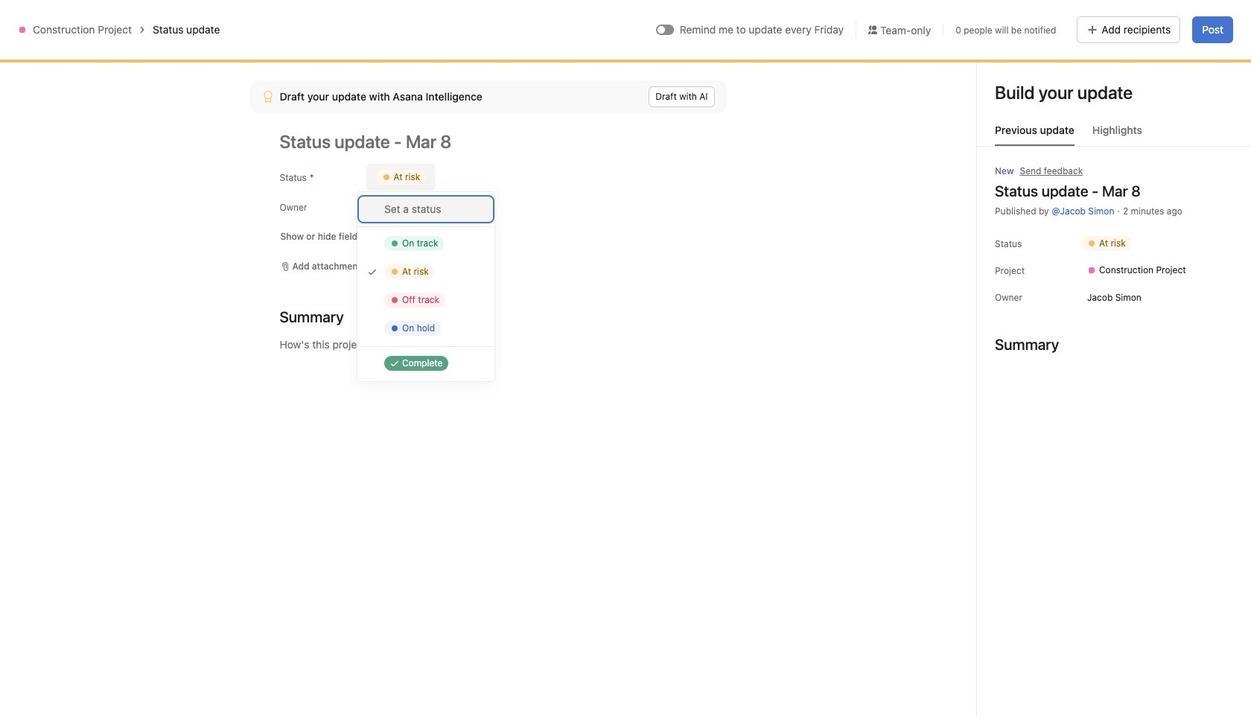 Task type: locate. For each thing, give the bounding box(es) containing it.
option
[[358, 195, 495, 224]]

1 horizontal spatial add task image
[[1045, 141, 1057, 153]]

1 add task image from the left
[[365, 141, 377, 153]]

rules for created image
[[1021, 141, 1033, 153]]

add task image
[[365, 141, 377, 153], [1045, 141, 1057, 153]]

add task image for rules for drafting icon
[[365, 141, 377, 153]]

tab list
[[978, 122, 1252, 147]]

rules for drafting image
[[341, 141, 353, 153]]

hide sidebar image
[[19, 12, 31, 24]]

add task image right rules for drafting icon
[[365, 141, 377, 153]]

0 horizontal spatial add task image
[[365, 141, 377, 153]]

switch
[[656, 25, 674, 35]]

add task image right rules for created image
[[1045, 141, 1057, 153]]

Title of update text field
[[280, 125, 727, 158]]

2 add task image from the left
[[1045, 141, 1057, 153]]



Task type: vqa. For each thing, say whether or not it's contained in the screenshot.
Rules for Created icon
yes



Task type: describe. For each thing, give the bounding box(es) containing it.
add task image for rules for created image
[[1045, 141, 1057, 153]]

board image
[[206, 54, 224, 72]]

Mark complete checkbox
[[434, 178, 452, 196]]

Section title text field
[[280, 307, 344, 328]]

expand image
[[380, 300, 389, 308]]

add to starred image
[[410, 48, 422, 60]]

manage project members image
[[973, 54, 991, 72]]

mark complete image
[[434, 178, 452, 196]]



